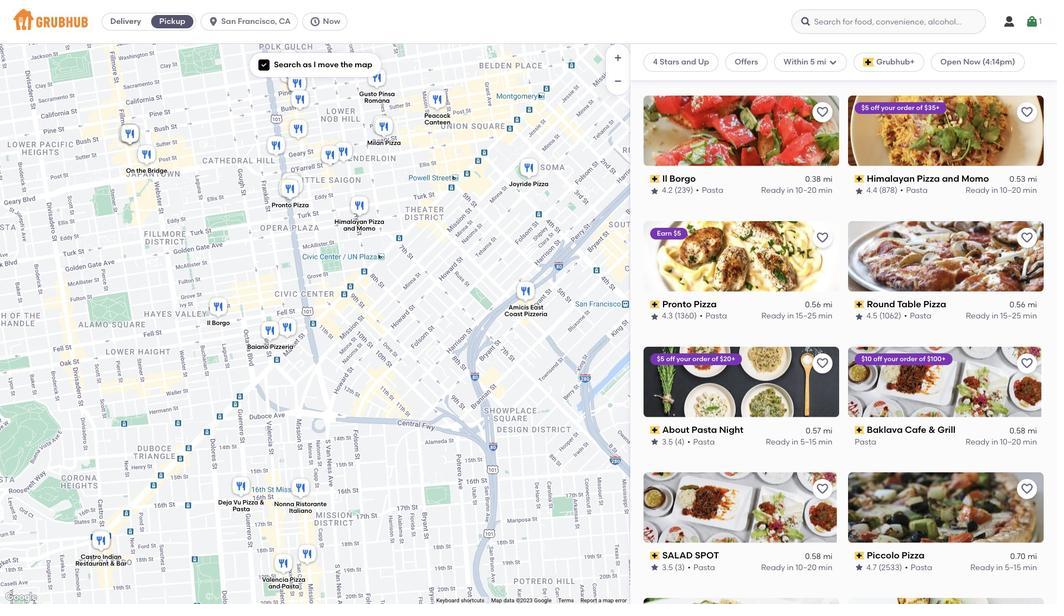 Task type: describe. For each thing, give the bounding box(es) containing it.
san francisco, ca button
[[201, 13, 303, 31]]

ready in 15–25 min for baiano pizzeria
[[966, 60, 1038, 70]]

vu
[[234, 499, 241, 506]]

tommy's joynt image
[[265, 134, 287, 159]]

off for baklava
[[874, 355, 883, 363]]

joyride
[[509, 180, 532, 187]]

pickup button
[[149, 13, 196, 31]]

in for baiano pizzeria
[[992, 60, 999, 70]]

in for himalayan pizza and momo
[[992, 186, 999, 195]]

night
[[719, 425, 744, 435]]

• pasta for himalayan
[[901, 186, 928, 195]]

mi for piccolo pizza
[[1028, 552, 1038, 561]]

& for castro indian restaurant & bar
[[110, 560, 115, 567]]

mi for il borgo
[[824, 175, 833, 184]]

• for himalayan
[[901, 186, 904, 195]]

cafe
[[905, 425, 927, 435]]

search as i move the map
[[274, 60, 373, 70]]

ready for salad spot
[[761, 563, 785, 572]]

star icon image for piccolo pizza
[[855, 563, 864, 572]]

the inside map region
[[136, 167, 146, 174]]

the italian homemade company
[[663, 48, 809, 58]]

about
[[663, 425, 690, 435]]

italiano
[[289, 508, 312, 515]]

• for pronto
[[700, 312, 703, 321]]

of for pasta
[[712, 355, 719, 363]]

baklava cafe & grill logo image
[[848, 347, 1044, 417]]

company
[[765, 48, 809, 58]]

4.5 for round table pizza
[[867, 312, 878, 321]]

ristorante
[[296, 501, 327, 508]]

pasta train logo image
[[848, 598, 1044, 604]]

about pasta night logo image
[[644, 347, 840, 417]]

• pasta for baiano
[[897, 60, 925, 70]]

svg image up 0.09
[[801, 16, 812, 27]]

min for baiano pizzeria
[[1023, 60, 1038, 70]]

in for baklava cafe & grill
[[992, 437, 999, 447]]

ready for baiano pizzeria
[[966, 60, 990, 70]]

min for about pasta night
[[819, 437, 833, 447]]

2 horizontal spatial &
[[929, 425, 936, 435]]

ready for il borgo
[[761, 186, 785, 195]]

pasta for piccolo
[[911, 563, 933, 572]]

pinsa
[[379, 90, 395, 97]]

save this restaurant image for salad spot
[[816, 482, 830, 496]]

milan pizza
[[367, 139, 401, 146]]

valencia
[[262, 577, 288, 584]]

$5 for himalayan
[[862, 104, 869, 112]]

plus icon image
[[613, 52, 624, 63]]

keyboard shortcuts button
[[436, 597, 485, 604]]

terms link
[[559, 598, 574, 604]]

piccolo pizza image
[[319, 144, 341, 168]]

ready in 10–20 min for himalayan pizza and momo
[[966, 186, 1038, 195]]

borgo inside the "amicis east coast pizzeria il borgo"
[[212, 319, 230, 327]]

1 vertical spatial now
[[964, 57, 981, 67]]

open
[[941, 57, 962, 67]]

$5 for about
[[657, 355, 665, 363]]

il borgo logo image
[[644, 96, 840, 166]]

delivery button
[[102, 13, 149, 31]]

$35+
[[925, 104, 940, 112]]

0 vertical spatial himalayan
[[867, 173, 915, 184]]

min for il borgo
[[819, 186, 833, 195]]

3.5 (3)
[[662, 563, 685, 572]]

star icon image for round table pizza
[[855, 312, 864, 321]]

map region
[[0, 0, 718, 604]]

grubhub+
[[877, 57, 915, 67]]

pasta down the baklava
[[855, 437, 877, 447]]

gusto pinsa romana
[[359, 90, 395, 104]]

• for the
[[695, 60, 698, 70]]

0 vertical spatial borgo
[[670, 173, 696, 184]]

(239)
[[675, 186, 694, 195]]

0.53 mi
[[1010, 175, 1038, 184]]

baklava
[[867, 425, 903, 435]]

coast
[[505, 310, 523, 318]]

of for cafe
[[919, 355, 926, 363]]

0 horizontal spatial pizzeria
[[270, 343, 293, 350]]

star icon image for the italian homemade company
[[651, 61, 659, 70]]

baiano pizzeria inside map region
[[247, 343, 293, 350]]

svg image right 5
[[829, 58, 838, 67]]

10–20 for il borgo
[[796, 186, 817, 195]]

romana
[[364, 97, 390, 104]]

within 5 mi
[[784, 57, 827, 67]]

ti piacera ristorante image
[[277, 48, 300, 72]]

amicis east coast pizzeria image
[[515, 280, 537, 304]]

min for himalayan pizza and momo
[[1023, 186, 1038, 195]]

svg image for now
[[310, 16, 321, 27]]

• pasta for about
[[688, 437, 715, 447]]

move
[[318, 60, 339, 70]]

off for about
[[666, 355, 675, 363]]

mission street oyster bar & seafood restaurant image
[[296, 543, 319, 567]]

deja vu pizza & pasta image
[[230, 475, 252, 500]]

(3)
[[675, 563, 685, 572]]

himalayan pizza and momo image
[[349, 194, 371, 219]]

minus icon image
[[613, 76, 624, 87]]

0 vertical spatial momo
[[962, 173, 989, 184]]

0.56 mi for round table pizza
[[1010, 300, 1038, 310]]

4
[[653, 57, 658, 67]]

round table pizza logo image
[[848, 221, 1044, 292]]

min for pronto pizza
[[819, 312, 833, 321]]

4.5 (1062)
[[867, 312, 902, 321]]

round table pizza image
[[277, 177, 299, 202]]

joyride pizza
[[509, 180, 549, 187]]

in for about pasta night
[[792, 437, 799, 447]]

proceed to checkout
[[922, 304, 1003, 314]]

academy bar & kitchen image
[[117, 123, 140, 147]]

• pasta for piccolo
[[905, 563, 933, 572]]

and left up
[[682, 57, 697, 67]]

ready for pronto pizza
[[762, 312, 786, 321]]

ready for round table pizza
[[966, 312, 990, 321]]

1 horizontal spatial baiano
[[867, 48, 898, 58]]

min for piccolo pizza
[[1023, 563, 1038, 572]]

now inside button
[[323, 17, 340, 26]]

shortcuts
[[461, 598, 485, 604]]

ready for the italian homemade company
[[761, 60, 785, 70]]

pharaohs egyptian restaurant image
[[371, 114, 394, 138]]

• for round
[[904, 312, 908, 321]]

napoli pizza image
[[287, 118, 310, 142]]

svg image left 1 button
[[1003, 15, 1016, 28]]

pronto pizza logo image
[[644, 221, 840, 292]]

0.57 mi
[[806, 426, 833, 435]]

salad spot image
[[281, 171, 303, 195]]

10–20 for baklava cafe & grill
[[1000, 437, 1022, 447]]

francisco,
[[238, 17, 277, 26]]

report a map error link
[[581, 598, 627, 604]]

0.56 for round table pizza
[[1010, 300, 1026, 310]]

as
[[303, 60, 312, 70]]

restaurant
[[75, 560, 109, 567]]

himalayan pizza and momo logo image
[[848, 96, 1044, 166]]

5–15 for piccolo pizza
[[1005, 563, 1022, 572]]

himalayan inside himalayan pizza and momo
[[335, 218, 367, 225]]

report
[[581, 598, 597, 604]]

min for the italian homemade company
[[819, 60, 833, 70]]

san
[[221, 17, 236, 26]]

baklava cafe & grill
[[867, 425, 956, 435]]

proceed
[[922, 304, 954, 314]]

momo inside himalayan pizza and momo
[[357, 225, 376, 232]]

salad spot logo image
[[644, 472, 840, 543]]

ready for piccolo pizza
[[971, 563, 995, 572]]

0.56 mi for pronto pizza
[[805, 300, 833, 310]]

0.70 mi
[[1011, 552, 1038, 561]]

• for salad
[[688, 563, 691, 572]]

search
[[274, 60, 301, 70]]

subscription pass image for baklava cafe & grill
[[855, 426, 865, 434]]

0.09 mi
[[805, 49, 833, 59]]

keyboard
[[436, 598, 460, 604]]

pickup
[[159, 17, 185, 26]]

10–20 for himalayan pizza and momo
[[1000, 186, 1022, 195]]

east
[[531, 304, 544, 311]]

pasta for pronto
[[706, 312, 727, 321]]

your for baklava
[[884, 355, 899, 363]]

5–15 for about pasta night
[[801, 437, 817, 447]]

ready in 15–25 min for round table pizza
[[966, 312, 1038, 321]]

the
[[663, 48, 679, 58]]

(878)
[[880, 186, 898, 195]]

your for about
[[677, 355, 691, 363]]

4.3
[[662, 312, 673, 321]]

mi for round table pizza
[[1028, 300, 1038, 310]]

mi for baklava cafe & grill
[[1028, 426, 1038, 435]]

nonna
[[274, 501, 294, 508]]

i
[[314, 60, 316, 70]]

1 vertical spatial map
[[603, 598, 614, 604]]

min for salad spot
[[819, 563, 833, 572]]

Search for food, convenience, alcohol... search field
[[792, 9, 986, 34]]

round table pizza
[[867, 299, 947, 310]]

• for baiano
[[897, 60, 900, 70]]

subscription pass image for salad spot
[[651, 552, 660, 560]]

baiano inside map region
[[247, 343, 269, 350]]

ca
[[279, 17, 291, 26]]

2 horizontal spatial pizzeria
[[901, 48, 935, 58]]

0.56 for pronto pizza
[[805, 300, 821, 310]]

pizzeria inside the "amicis east coast pizzeria il borgo"
[[524, 310, 548, 318]]

mi for the italian homemade company
[[824, 49, 833, 59]]

(30)
[[880, 60, 894, 70]]

(1062)
[[880, 312, 902, 321]]

ready in 10–20 min for salad spot
[[761, 563, 833, 572]]

& for deja vu pizza & pasta
[[260, 499, 265, 506]]

in for the italian homemade company
[[787, 60, 794, 70]]

• for piccolo
[[905, 563, 908, 572]]

0.16
[[1012, 49, 1026, 59]]

report a map error
[[581, 598, 627, 604]]

ready in 5–15 min for piccolo pizza
[[971, 563, 1038, 572]]

4.5 (167)
[[662, 60, 692, 70]]

star icon image for about pasta night
[[651, 438, 659, 447]]

grubhub plus flag logo image
[[863, 58, 874, 67]]

milan pizza image
[[373, 115, 395, 140]]

milan
[[367, 139, 384, 146]]

mi for pronto pizza
[[824, 300, 833, 310]]

valencia pizza and pasta
[[262, 577, 306, 590]]

4.2 (239)
[[662, 186, 694, 195]]

pasta inside 'deja vu pizza & pasta'
[[233, 505, 250, 513]]

gusto pinsa romana image
[[366, 66, 388, 91]]

piccolo
[[867, 550, 900, 561]]



Task type: vqa. For each thing, say whether or not it's contained in the screenshot.


Task type: locate. For each thing, give the bounding box(es) containing it.
1 horizontal spatial il
[[663, 173, 668, 184]]

2 vertical spatial $5
[[657, 355, 665, 363]]

1 button
[[1026, 12, 1042, 32]]

off for himalayan
[[871, 104, 880, 112]]

pasta right (30)
[[903, 60, 925, 70]]

0 vertical spatial now
[[323, 17, 340, 26]]

4.4 (30)
[[867, 60, 894, 70]]

1 3.5 from the top
[[662, 437, 673, 447]]

0 horizontal spatial svg image
[[261, 62, 267, 68]]

castro
[[81, 554, 101, 561]]

pasta left night at the right bottom of the page
[[692, 425, 717, 435]]

1 horizontal spatial ready in 5–15 min
[[971, 563, 1038, 572]]

svg image left search on the left of the page
[[261, 62, 267, 68]]

stars
[[660, 57, 680, 67]]

san francisco, ca
[[221, 17, 291, 26]]

3.5 left "(4)"
[[662, 437, 673, 447]]

keyboard shortcuts
[[436, 598, 485, 604]]

your right $10
[[884, 355, 899, 363]]

4.2
[[662, 186, 673, 195]]

himalayan
[[867, 173, 915, 184], [335, 218, 367, 225]]

$100+
[[928, 355, 946, 363]]

svg image inside 1 button
[[1026, 15, 1039, 28]]

and inside himalayan pizza and momo
[[343, 225, 355, 232]]

order left '$100+'
[[900, 355, 918, 363]]

your down the (1360)
[[677, 355, 691, 363]]

pizzeria left open
[[901, 48, 935, 58]]

piccolo pizza logo image
[[848, 472, 1044, 543]]

star icon image for pronto pizza
[[651, 312, 659, 321]]

pasta train image
[[332, 140, 355, 165]]

1 vertical spatial ready in 5–15 min
[[971, 563, 1038, 572]]

svg image
[[1003, 15, 1016, 28], [1026, 15, 1039, 28], [208, 16, 219, 27], [801, 16, 812, 27], [829, 58, 838, 67]]

ready in 5–15 min
[[766, 437, 833, 447], [971, 563, 1038, 572]]

indian
[[103, 554, 122, 561]]

pizzeria
[[901, 48, 935, 58], [524, 310, 548, 318], [270, 343, 293, 350]]

• right (3)
[[688, 563, 691, 572]]

• pasta down piccolo pizza
[[905, 563, 933, 572]]

order for pasta
[[693, 355, 710, 363]]

baiano pizzeria down the italian homemade company image
[[247, 343, 293, 350]]

open now (4:14pm)
[[941, 57, 1016, 67]]

ready for himalayan pizza and momo
[[966, 186, 990, 195]]

italian
[[681, 48, 709, 58]]

0 vertical spatial 0.58
[[1010, 426, 1026, 435]]

ready in 15–25 min for pronto pizza
[[762, 312, 833, 321]]

off down 4.4 (30)
[[871, 104, 880, 112]]

• pasta down table
[[904, 312, 932, 321]]

1 vertical spatial &
[[260, 499, 265, 506]]

1 horizontal spatial 4.5
[[867, 312, 878, 321]]

save this restaurant image for il borgo
[[816, 106, 830, 119]]

pasta down valencia pizza and pasta icon
[[282, 583, 299, 590]]

valencia pizza and pasta image
[[272, 552, 295, 577]]

pasta down piccolo pizza
[[911, 563, 933, 572]]

• right "(4)"
[[688, 437, 691, 447]]

proceed to checkout button
[[888, 299, 1037, 319]]

• for about
[[688, 437, 691, 447]]

the
[[341, 60, 353, 70], [136, 167, 146, 174]]

• right (2533)
[[905, 563, 908, 572]]

ready in 10–20 min for the italian homemade company
[[761, 60, 833, 70]]

1 vertical spatial pronto
[[663, 299, 692, 310]]

1 horizontal spatial now
[[964, 57, 981, 67]]

off down 4.3
[[666, 355, 675, 363]]

il borgo image
[[207, 296, 230, 320]]

4.4 left (878)
[[867, 186, 878, 195]]

• right the (1360)
[[700, 312, 703, 321]]

pronto inside map region
[[272, 201, 292, 209]]

(4)
[[675, 437, 685, 447]]

4.5 down the
[[662, 60, 673, 70]]

subscription pass image left round
[[855, 301, 865, 309]]

pasta right (878)
[[906, 186, 928, 195]]

and down "himalayan pizza and momo logo"
[[942, 173, 960, 184]]

the sampler's house image
[[289, 88, 311, 113]]

star icon image left 4.2
[[651, 187, 659, 196]]

baiano pizzeria
[[867, 48, 935, 58], [247, 343, 293, 350]]

data
[[504, 598, 515, 604]]

pasta for salad
[[694, 563, 715, 572]]

0.58 for salad spot
[[805, 552, 821, 561]]

momo left 0.53 at the top of page
[[962, 173, 989, 184]]

to
[[956, 304, 964, 314]]

pasta for baiano
[[903, 60, 925, 70]]

0 horizontal spatial 0.56
[[805, 300, 821, 310]]

amicis
[[509, 304, 529, 311]]

1 vertical spatial momo
[[357, 225, 376, 232]]

nonna ristorante italiano logo image
[[644, 598, 840, 604]]

pasta inside valencia pizza and pasta
[[282, 583, 299, 590]]

1 horizontal spatial baiano pizzeria
[[867, 48, 935, 58]]

0 horizontal spatial 4.5
[[662, 60, 673, 70]]

5–15 down 0.57 at the right bottom of page
[[801, 437, 817, 447]]

1 horizontal spatial 0.58 mi
[[1010, 426, 1038, 435]]

the right move
[[341, 60, 353, 70]]

0 horizontal spatial pronto
[[272, 201, 292, 209]]

save this restaurant image for pronto pizza
[[816, 231, 830, 245]]

0 vertical spatial map
[[355, 60, 373, 70]]

1 horizontal spatial map
[[603, 598, 614, 604]]

star icon image for salad spot
[[651, 563, 659, 572]]

1 vertical spatial pizzeria
[[524, 310, 548, 318]]

1 vertical spatial baiano pizzeria
[[247, 343, 293, 350]]

offers
[[735, 57, 758, 67]]

now up move
[[323, 17, 340, 26]]

off right $10
[[874, 355, 883, 363]]

• pasta down italian
[[695, 60, 722, 70]]

• pasta for salad
[[688, 563, 715, 572]]

pasta right deja
[[233, 505, 250, 513]]

save this restaurant image for about pasta night
[[816, 357, 830, 370]]

0 horizontal spatial 0.56 mi
[[805, 300, 833, 310]]

• down round table pizza
[[904, 312, 908, 321]]

off
[[871, 104, 880, 112], [666, 355, 675, 363], [874, 355, 883, 363]]

save this restaurant image
[[816, 231, 830, 245], [1021, 231, 1034, 245], [816, 357, 830, 370], [1021, 357, 1034, 370], [1021, 482, 1034, 496]]

1 vertical spatial $5
[[674, 230, 681, 237]]

1 horizontal spatial 0.56
[[1010, 300, 1026, 310]]

of
[[917, 104, 923, 112], [712, 355, 719, 363], [919, 355, 926, 363]]

1 vertical spatial 4.5
[[867, 312, 878, 321]]

ready in 5–15 min down 0.70
[[971, 563, 1038, 572]]

0 horizontal spatial momo
[[357, 225, 376, 232]]

the italian homemade company image
[[276, 316, 299, 341]]

pasta down table
[[910, 312, 932, 321]]

0 horizontal spatial ready in 5–15 min
[[766, 437, 833, 447]]

map data ©2023 google
[[491, 598, 552, 604]]

svg image inside now button
[[310, 16, 321, 27]]

momo
[[962, 173, 989, 184], [357, 225, 376, 232]]

order for pizza
[[897, 104, 915, 112]]

0 horizontal spatial 5–15
[[801, 437, 817, 447]]

2 vertical spatial &
[[110, 560, 115, 567]]

1 horizontal spatial 0.56 mi
[[1010, 300, 1038, 310]]

• pasta for pronto
[[700, 312, 727, 321]]

0.53
[[1010, 175, 1026, 184]]

momo down himalayan pizza and momo icon
[[357, 225, 376, 232]]

0 vertical spatial svg image
[[310, 16, 321, 27]]

• pasta for round
[[904, 312, 932, 321]]

15–25 for baiano pizzeria
[[1001, 60, 1022, 70]]

4.4 left (30)
[[867, 60, 878, 70]]

2 0.56 from the left
[[1010, 300, 1026, 310]]

checkout
[[965, 304, 1003, 314]]

il inside the "amicis east coast pizzeria il borgo"
[[207, 319, 211, 327]]

of for pizza
[[917, 104, 923, 112]]

in for piccolo pizza
[[997, 563, 1003, 572]]

subscription pass image for round table pizza
[[855, 301, 865, 309]]

pasta for himalayan
[[906, 186, 928, 195]]

1 vertical spatial pronto pizza
[[663, 299, 717, 310]]

deja vu pizza & pasta
[[218, 499, 265, 513]]

min
[[819, 60, 833, 70], [1023, 60, 1038, 70], [819, 186, 833, 195], [1023, 186, 1038, 195], [819, 312, 833, 321], [1023, 312, 1038, 321], [819, 437, 833, 447], [1023, 437, 1038, 447], [819, 563, 833, 572], [1023, 563, 1038, 572]]

1 vertical spatial the
[[136, 167, 146, 174]]

0 vertical spatial pronto pizza
[[272, 201, 309, 209]]

0 vertical spatial $5
[[862, 104, 869, 112]]

svg image up 0.16 mi
[[1026, 15, 1039, 28]]

castro indian restaurant & bar
[[75, 554, 127, 567]]

pasta right the (1360)
[[706, 312, 727, 321]]

1 vertical spatial himalayan pizza and momo
[[335, 218, 385, 232]]

save this restaurant image for baklava cafe & grill
[[1021, 357, 1034, 370]]

0 horizontal spatial borgo
[[212, 319, 230, 327]]

4 stars and up
[[653, 57, 709, 67]]

subscription pass image left piccolo
[[855, 552, 865, 560]]

0 horizontal spatial himalayan pizza and momo
[[335, 218, 385, 232]]

$5 down 4.4 (30)
[[862, 104, 869, 112]]

0 vertical spatial &
[[929, 425, 936, 435]]

0 vertical spatial 4.5
[[662, 60, 673, 70]]

4.4 (878)
[[867, 186, 898, 195]]

$5 down 4.3
[[657, 355, 665, 363]]

2 4.4 from the top
[[867, 186, 878, 195]]

star icon image left 4.4 (878)
[[855, 187, 864, 196]]

salad
[[663, 550, 693, 561]]

baiano pizzeria up (30)
[[867, 48, 935, 58]]

4.4
[[867, 60, 878, 70], [867, 186, 878, 195]]

• pasta for the
[[695, 60, 722, 70]]

ready in 10–20 min for baklava cafe & grill
[[966, 437, 1038, 447]]

star icon image left the 3.5 (3)
[[651, 563, 659, 572]]

now right open
[[964, 57, 981, 67]]

pasta down italian
[[701, 60, 722, 70]]

delivery
[[110, 17, 141, 26]]

ready for baklava cafe & grill
[[966, 437, 990, 447]]

5
[[811, 57, 815, 67]]

& left grill
[[929, 425, 936, 435]]

svg image for search as i move the map
[[261, 62, 267, 68]]

star icon image
[[651, 61, 659, 70], [855, 61, 864, 70], [651, 187, 659, 196], [855, 187, 864, 196], [651, 312, 659, 321], [855, 312, 864, 321], [651, 438, 659, 447], [651, 563, 659, 572], [855, 563, 864, 572]]

order
[[897, 104, 915, 112], [693, 355, 710, 363], [900, 355, 918, 363]]

on the bridge image
[[136, 143, 158, 168]]

10–20 for the italian homemade company
[[796, 60, 817, 70]]

order left $35+
[[897, 104, 915, 112]]

terms
[[559, 598, 574, 604]]

save this restaurant image
[[816, 106, 830, 119], [1021, 106, 1034, 119], [816, 482, 830, 496]]

subscription pass image for pronto pizza
[[651, 301, 660, 309]]

now button
[[303, 13, 352, 31]]

subscription pass image for il borgo
[[651, 175, 660, 183]]

(4:14pm)
[[983, 57, 1016, 67]]

©2023
[[516, 598, 533, 604]]

1 vertical spatial 3.5
[[662, 563, 673, 572]]

(167)
[[675, 60, 692, 70]]

chef's pasta image
[[286, 71, 308, 96]]

4.4 for himalayan pizza and momo
[[867, 186, 878, 195]]

spot
[[695, 550, 719, 561]]

of left $20+
[[712, 355, 719, 363]]

google
[[534, 598, 552, 604]]

1 horizontal spatial 0.58
[[1010, 426, 1026, 435]]

subscription pass image for himalayan pizza and momo
[[855, 175, 865, 183]]

0 horizontal spatial 0.58
[[805, 552, 821, 561]]

pronto up 4.3 (1360) at the bottom right of page
[[663, 299, 692, 310]]

• pasta right "(239)"
[[696, 186, 724, 195]]

google image
[[3, 590, 39, 604]]

0 horizontal spatial map
[[355, 60, 373, 70]]

pizzeria down the italian homemade company image
[[270, 343, 293, 350]]

table
[[898, 299, 922, 310]]

0 vertical spatial pizzeria
[[901, 48, 935, 58]]

0 horizontal spatial himalayan
[[335, 218, 367, 225]]

0 vertical spatial 0.58 mi
[[1010, 426, 1038, 435]]

1 horizontal spatial pronto
[[663, 299, 692, 310]]

pronto pizza up the (1360)
[[663, 299, 717, 310]]

& left nonna
[[260, 499, 265, 506]]

pastifico image
[[118, 123, 141, 147]]

nonna ristorante italiano image
[[290, 477, 312, 501]]

0.58 mi for baklava cafe & grill
[[1010, 426, 1038, 435]]

round
[[867, 299, 896, 310]]

mi for himalayan pizza and momo
[[1028, 175, 1038, 184]]

• pasta down 'about pasta night'
[[688, 437, 715, 447]]

pasta down 'about pasta night'
[[694, 437, 715, 447]]

ready in 10–20 min for il borgo
[[761, 186, 833, 195]]

joyride pizza image
[[518, 157, 540, 181]]

0 horizontal spatial 0.58 mi
[[805, 552, 833, 561]]

1 horizontal spatial himalayan
[[867, 173, 915, 184]]

pasta
[[701, 60, 722, 70], [903, 60, 925, 70], [702, 186, 724, 195], [906, 186, 928, 195], [706, 312, 727, 321], [910, 312, 932, 321], [692, 425, 717, 435], [694, 437, 715, 447], [855, 437, 877, 447], [233, 505, 250, 513], [694, 563, 715, 572], [911, 563, 933, 572], [282, 583, 299, 590]]

1 vertical spatial svg image
[[261, 62, 267, 68]]

• right "(239)"
[[696, 186, 699, 195]]

now
[[323, 17, 340, 26], [964, 57, 981, 67]]

4.7
[[867, 563, 877, 572]]

0 vertical spatial baiano
[[867, 48, 898, 58]]

4.5 down round
[[867, 312, 878, 321]]

0.58 for baklava cafe & grill
[[1010, 426, 1026, 435]]

• right (878)
[[901, 186, 904, 195]]

about pasta night
[[663, 425, 744, 435]]

il
[[663, 173, 668, 184], [207, 319, 211, 327]]

pasta for il
[[702, 186, 724, 195]]

grandma's homemade pasta image
[[119, 123, 141, 147]]

subscription pass image up grubhub plus flag logo
[[855, 50, 865, 57]]

subscription pass image
[[651, 50, 660, 57], [651, 175, 660, 183], [651, 301, 660, 309], [855, 426, 865, 434], [651, 552, 660, 560]]

nonna ristorante italiano
[[274, 501, 327, 515]]

• pasta
[[695, 60, 722, 70], [897, 60, 925, 70], [696, 186, 724, 195], [901, 186, 928, 195], [700, 312, 727, 321], [904, 312, 932, 321], [688, 437, 715, 447], [688, 563, 715, 572], [905, 563, 933, 572]]

star icon image left stars
[[651, 61, 659, 70]]

0 horizontal spatial baiano
[[247, 343, 269, 350]]

1 vertical spatial 4.4
[[867, 186, 878, 195]]

5–15 down 0.70
[[1005, 563, 1022, 572]]

0 vertical spatial the
[[341, 60, 353, 70]]

pizza inferno image
[[119, 123, 141, 147]]

3.5 (4)
[[662, 437, 685, 447]]

pronto pizza inside map region
[[272, 201, 309, 209]]

cafe mystique image
[[90, 528, 112, 553]]

0 horizontal spatial $5
[[657, 355, 665, 363]]

your down (30)
[[881, 104, 896, 112]]

1
[[1039, 17, 1042, 26]]

1 vertical spatial il
[[207, 319, 211, 327]]

2 horizontal spatial $5
[[862, 104, 869, 112]]

0 horizontal spatial the
[[136, 167, 146, 174]]

15–25 for round table pizza
[[1001, 312, 1022, 321]]

0.38
[[805, 175, 821, 184]]

4.5 for the italian homemade company
[[662, 60, 673, 70]]

1 horizontal spatial pizzeria
[[524, 310, 548, 318]]

himalayan pizza and momo inside map region
[[335, 218, 385, 232]]

mi for about pasta night
[[824, 426, 833, 435]]

main navigation navigation
[[0, 0, 1058, 44]]

• pasta down spot
[[688, 563, 715, 572]]

of left $35+
[[917, 104, 923, 112]]

the right on
[[136, 167, 146, 174]]

victor's pizza image
[[278, 63, 300, 87]]

order for cafe
[[900, 355, 918, 363]]

& left the bar
[[110, 560, 115, 567]]

0 vertical spatial 3.5
[[662, 437, 673, 447]]

2 3.5 from the top
[[662, 563, 673, 572]]

about pasta night image
[[283, 174, 305, 198]]

and down valencia pizza and pasta icon
[[268, 583, 280, 590]]

amicis east coast pizzeria il borgo
[[207, 304, 548, 327]]

on the bridge
[[126, 167, 167, 174]]

• right (30)
[[897, 60, 900, 70]]

1 vertical spatial 0.58
[[805, 552, 821, 561]]

and down himalayan pizza and momo icon
[[343, 225, 355, 232]]

0 vertical spatial 4.4
[[867, 60, 878, 70]]

ready in 5–15 min down 0.57 at the right bottom of page
[[766, 437, 833, 447]]

& inside castro indian restaurant & bar
[[110, 560, 115, 567]]

0 horizontal spatial now
[[323, 17, 340, 26]]

1 0.56 mi from the left
[[805, 300, 833, 310]]

0 horizontal spatial pronto pizza
[[272, 201, 309, 209]]

1 vertical spatial baiano
[[247, 343, 269, 350]]

• pasta right (30)
[[897, 60, 925, 70]]

in
[[787, 60, 794, 70], [992, 60, 999, 70], [787, 186, 794, 195], [992, 186, 999, 195], [788, 312, 794, 321], [992, 312, 999, 321], [792, 437, 799, 447], [992, 437, 999, 447], [787, 563, 794, 572], [997, 563, 1003, 572]]

1 horizontal spatial &
[[260, 499, 265, 506]]

svg image
[[310, 16, 321, 27], [261, 62, 267, 68]]

star icon image left 3.5 (4)
[[651, 438, 659, 447]]

• pasta for il
[[696, 186, 724, 195]]

0 vertical spatial 5–15
[[801, 437, 817, 447]]

0 horizontal spatial baiano pizzeria
[[247, 343, 293, 350]]

3.5 left (3)
[[662, 563, 673, 572]]

pizza inside 'deja vu pizza & pasta'
[[243, 499, 258, 506]]

mi
[[824, 49, 833, 59], [1028, 49, 1038, 59], [817, 57, 827, 67], [824, 175, 833, 184], [1028, 175, 1038, 184], [824, 300, 833, 310], [1028, 300, 1038, 310], [824, 426, 833, 435], [1028, 426, 1038, 435], [824, 552, 833, 561], [1028, 552, 1038, 561]]

1 horizontal spatial borgo
[[670, 173, 696, 184]]

order left $20+
[[693, 355, 710, 363]]

0.09
[[805, 49, 821, 59]]

min for round table pizza
[[1023, 312, 1038, 321]]

star icon image left 4.3
[[651, 312, 659, 321]]

subscription pass image for piccolo pizza
[[855, 552, 865, 560]]

1 horizontal spatial momo
[[962, 173, 989, 184]]

baiano pizzeria image
[[259, 319, 281, 344]]

& inside 'deja vu pizza & pasta'
[[260, 499, 265, 506]]

0 vertical spatial baiano pizzeria
[[867, 48, 935, 58]]

0 vertical spatial pronto
[[272, 201, 292, 209]]

star icon image for himalayan pizza and momo
[[855, 187, 864, 196]]

1 horizontal spatial the
[[341, 60, 353, 70]]

pizzeria right coast
[[524, 310, 548, 318]]

• left up
[[695, 60, 698, 70]]

castro indian restaurant & bar image
[[90, 530, 112, 554]]

0 vertical spatial himalayan pizza and momo
[[867, 173, 989, 184]]

1 horizontal spatial $5
[[674, 230, 681, 237]]

2 0.56 mi from the left
[[1010, 300, 1038, 310]]

borgo left baiano pizzeria image
[[212, 319, 230, 327]]

pronto pizza down about pasta night icon
[[272, 201, 309, 209]]

1 vertical spatial 0.58 mi
[[805, 552, 833, 561]]

star icon image left 4.4 (30)
[[855, 61, 864, 70]]

pizza inside valencia pizza and pasta
[[290, 577, 306, 584]]

svg image right ca
[[310, 16, 321, 27]]

• for il
[[696, 186, 699, 195]]

little italy pasta image
[[286, 71, 308, 96]]

(2533)
[[879, 563, 903, 572]]

in for il borgo
[[787, 186, 794, 195]]

baklava cafe & grill image
[[280, 171, 302, 195]]

$5 right earn
[[674, 230, 681, 237]]

in for round table pizza
[[992, 312, 999, 321]]

in for salad spot
[[787, 563, 794, 572]]

1 vertical spatial 5–15
[[1005, 563, 1022, 572]]

0.70
[[1011, 552, 1026, 561]]

$5 off your order of $35+
[[862, 104, 940, 112]]

$20+
[[720, 355, 736, 363]]

pronto down about pasta night icon
[[272, 201, 292, 209]]

0 vertical spatial il
[[663, 173, 668, 184]]

0.38 mi
[[805, 175, 833, 184]]

of left '$100+'
[[919, 355, 926, 363]]

1 horizontal spatial 5–15
[[1005, 563, 1022, 572]]

svg image inside san francisco, ca button
[[208, 16, 219, 27]]

in for pronto pizza
[[788, 312, 794, 321]]

ready for about pasta night
[[766, 437, 790, 447]]

0.58 mi for salad spot
[[805, 552, 833, 561]]

your for himalayan
[[881, 104, 896, 112]]

star icon image for baiano pizzeria
[[855, 61, 864, 70]]

1 0.56 from the left
[[805, 300, 821, 310]]

subscription pass image right 0.38 mi
[[855, 175, 865, 183]]

0 horizontal spatial il
[[207, 319, 211, 327]]

1 vertical spatial himalayan
[[335, 218, 367, 225]]

subscription pass image for the italian homemade company
[[651, 50, 660, 57]]

1 vertical spatial borgo
[[212, 319, 230, 327]]

1 horizontal spatial himalayan pizza and momo
[[867, 173, 989, 184]]

svg image left san
[[208, 16, 219, 27]]

star icon image for il borgo
[[651, 187, 659, 196]]

subscription pass image
[[855, 50, 865, 57], [855, 175, 865, 183], [855, 301, 865, 309], [651, 426, 660, 434], [855, 552, 865, 560]]

0 vertical spatial ready in 5–15 min
[[766, 437, 833, 447]]

fresco pizza - shawarma & ice cream image
[[286, 72, 309, 96]]

4.3 (1360)
[[662, 312, 697, 321]]

1 4.4 from the top
[[867, 60, 878, 70]]

borgo up "(239)"
[[670, 173, 696, 184]]

3.5 for salad spot
[[662, 563, 673, 572]]

ready in 15–25 min
[[966, 60, 1038, 70], [762, 312, 833, 321], [966, 312, 1038, 321]]

subscription pass image left about
[[651, 426, 660, 434]]

peacock canteen image
[[426, 88, 449, 113]]

pasta down spot
[[694, 563, 715, 572]]

10–20 for salad spot
[[796, 563, 817, 572]]

1 horizontal spatial pronto pizza
[[663, 299, 717, 310]]

pronto pizza image
[[279, 178, 301, 202]]

$10
[[862, 355, 872, 363]]

grill
[[938, 425, 956, 435]]

1 horizontal spatial svg image
[[310, 16, 321, 27]]

and inside valencia pizza and pasta
[[268, 583, 280, 590]]

0 horizontal spatial &
[[110, 560, 115, 567]]

map up gusto
[[355, 60, 373, 70]]

subscription pass image for about pasta night
[[651, 426, 660, 434]]

•
[[695, 60, 698, 70], [897, 60, 900, 70], [696, 186, 699, 195], [901, 186, 904, 195], [700, 312, 703, 321], [904, 312, 908, 321], [688, 437, 691, 447], [688, 563, 691, 572], [905, 563, 908, 572]]

pasta right "(239)"
[[702, 186, 724, 195]]

earn $5
[[657, 230, 681, 237]]

2 vertical spatial pizzeria
[[270, 343, 293, 350]]

canteen
[[425, 119, 451, 126]]

&
[[929, 425, 936, 435], [260, 499, 265, 506], [110, 560, 115, 567]]

star icon image left 4.7 at the bottom right of page
[[855, 563, 864, 572]]

• pasta right the (1360)
[[700, 312, 727, 321]]



